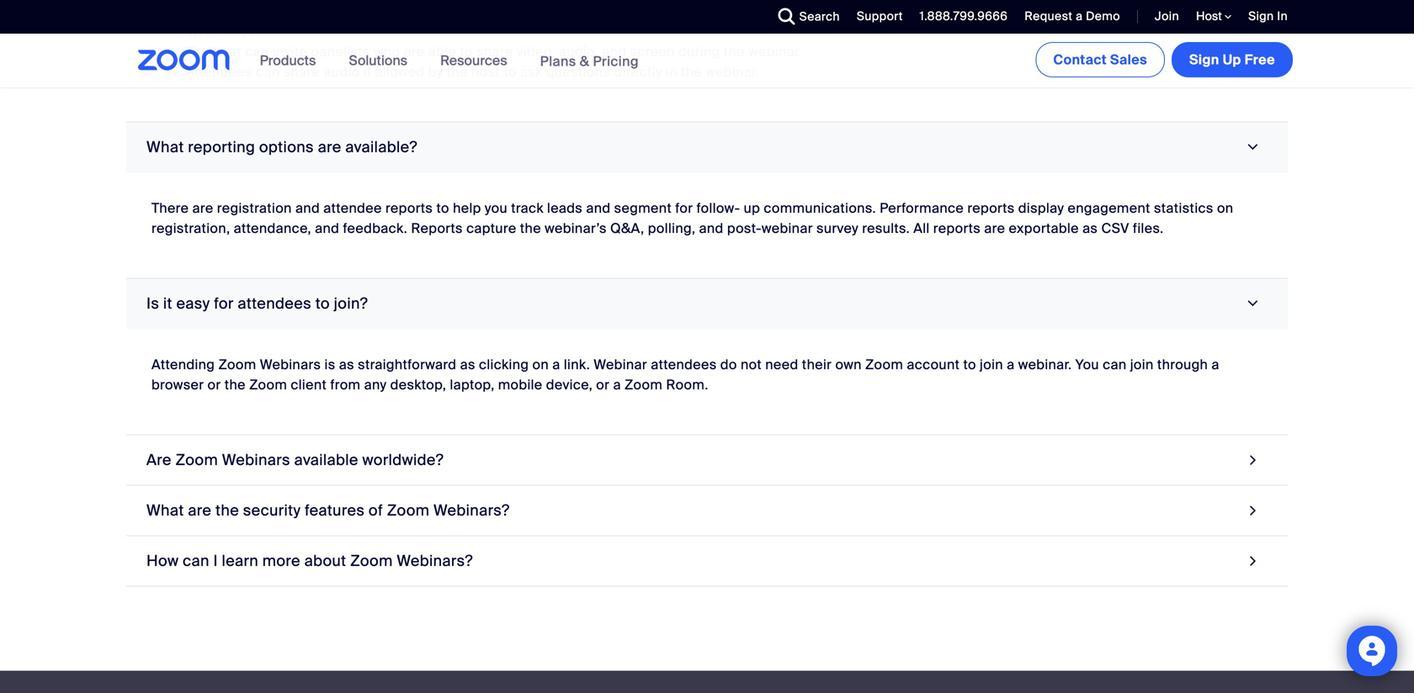 Task type: vqa. For each thing, say whether or not it's contained in the screenshot.
DESKTOP,
yes



Task type: locate. For each thing, give the bounding box(es) containing it.
from
[[330, 376, 361, 394]]

1 horizontal spatial co-
[[757, 2, 780, 20]]

1 horizontal spatial attendees
[[651, 356, 717, 374]]

0 horizontal spatial co-
[[312, 2, 335, 20]]

host
[[1196, 8, 1225, 24]]

up
[[1223, 51, 1241, 69]]

for right easy
[[214, 294, 234, 314]]

host left add
[[213, 2, 241, 20]]

on inside attending zoom webinars is as straightforward as clicking on a link. webinar attendees do not need their own zoom account to join a webinar. you can join through a browser or the zoom client from any desktop, laptop, mobile device, or a zoom room.
[[533, 356, 549, 374]]

plans & pricing
[[540, 52, 639, 70]]

co- left search
[[757, 2, 780, 20]]

on up mobile
[[533, 356, 549, 374]]

0 vertical spatial attendees
[[238, 294, 312, 314]]

and right join
[[1186, 2, 1210, 20]]

tab list
[[126, 0, 1288, 587]]

the
[[185, 2, 209, 20], [730, 2, 754, 20], [185, 43, 209, 61]]

1 horizontal spatial join
[[1130, 356, 1154, 374]]

co- right add
[[312, 2, 335, 20]]

mobile
[[498, 376, 543, 394]]

right image inside what are the security features of zoom webinars? 'dropdown button'
[[1246, 500, 1261, 522]]

client
[[291, 376, 327, 394]]

link.
[[564, 356, 590, 374]]

to right account
[[963, 356, 976, 374]]

up up the zoom logo
[[185, 23, 202, 40]]

engagement
[[1068, 199, 1151, 217]]

sign
[[1249, 8, 1274, 24], [1190, 51, 1220, 69]]

right image inside 'how can i learn more about zoom webinars?' 'dropdown button'
[[1246, 550, 1261, 573]]

up inside there are registration and attendee reports to help you track leads and segment for follow- up communications. performance reports display engagement statistics on registration, attendance, and feedback. reports capture the webinar's q&a, polling, and post-webinar survey results. all reports are exportable as csv files.
[[744, 199, 760, 217]]

reports left display
[[968, 199, 1015, 217]]

i
[[213, 552, 218, 571]]

contact sales link
[[1036, 42, 1165, 77]]

or right browser
[[208, 376, 221, 394]]

if
[[363, 63, 371, 81]]

plans & pricing link
[[540, 52, 639, 70], [540, 52, 639, 70]]

1 horizontal spatial or
[[596, 376, 610, 394]]

1 horizontal spatial up
[[744, 199, 760, 217]]

1 vertical spatial help
[[453, 199, 481, 217]]

1.888.799.9666
[[920, 8, 1008, 24]]

webinar up screen
[[617, 2, 668, 20]]

0 vertical spatial right image
[[1242, 139, 1265, 155]]

as left the csv
[[1083, 220, 1098, 237]]

segment
[[614, 199, 672, 217]]

request
[[1025, 8, 1073, 24]]

webinars? for what are the security features of zoom webinars?
[[434, 501, 510, 521]]

webinar. left you
[[1018, 356, 1072, 374]]

webinars inside attending zoom webinars is as straightforward as clicking on a link. webinar attendees do not need their own zoom account to join a webinar. you can join through a browser or the zoom client from any desktop, laptop, mobile device, or a zoom room.
[[260, 356, 321, 374]]

the up attendees
[[205, 23, 226, 40]]

are
[[404, 43, 425, 61], [318, 138, 341, 157], [192, 199, 213, 217], [984, 220, 1005, 237], [188, 501, 212, 521]]

who
[[374, 43, 400, 61]]

sign for sign in
[[1249, 8, 1274, 24]]

attendees
[[185, 63, 252, 81]]

what up "how"
[[146, 501, 184, 521]]

2 vertical spatial right image
[[1246, 500, 1261, 522]]

invite
[[272, 43, 307, 61]]

do
[[720, 356, 737, 374]]

1 horizontal spatial for
[[675, 199, 693, 217]]

attending zoom webinars is as straightforward as clicking on a link. webinar attendees do not need their own zoom account to join a webinar. you can join through a browser or the zoom client from any desktop, laptop, mobile device, or a zoom room.
[[152, 356, 1220, 394]]

2 or from the left
[[596, 376, 610, 394]]

laptop,
[[450, 376, 495, 394]]

backup
[[386, 2, 433, 20]]

screen
[[630, 43, 675, 61]]

webinar
[[617, 2, 668, 20], [762, 220, 813, 237]]

webinars? inside 'how can i learn more about zoom webinars?' 'dropdown button'
[[397, 552, 473, 571]]

help inside there are registration and attendee reports to help you track leads and segment for follow- up communications. performance reports display engagement statistics on registration, attendance, and feedback. reports capture the webinar's q&a, polling, and post-webinar survey results. all reports are exportable as csv files.
[[453, 199, 481, 217]]

are up allowed
[[404, 43, 425, 61]]

join right account
[[980, 356, 1003, 374]]

has
[[812, 2, 835, 20]]

track
[[511, 199, 544, 217]]

scheduling
[[1110, 2, 1182, 20]]

2 join from the left
[[1130, 356, 1154, 374]]

for up polling,
[[675, 199, 693, 217]]

1 horizontal spatial sign
[[1249, 8, 1274, 24]]

sign inside button
[[1190, 51, 1220, 69]]

zoom right are
[[176, 451, 218, 470]]

product information navigation
[[247, 34, 651, 89]]

more
[[262, 552, 300, 571]]

what
[[146, 138, 184, 157], [146, 501, 184, 521]]

attendees down attendance,
[[238, 294, 312, 314]]

1 vertical spatial webinars?
[[397, 552, 473, 571]]

as
[[367, 2, 382, 20], [987, 2, 1002, 20], [1083, 220, 1098, 237], [339, 356, 354, 374], [460, 356, 475, 374]]

right image inside are zoom webinars available worldwide? dropdown button
[[1246, 449, 1261, 472]]

0 horizontal spatial webinar
[[617, 2, 668, 20]]

&
[[580, 52, 590, 70]]

webinars up client
[[260, 356, 321, 374]]

attendees inside attending zoom webinars is as straightforward as clicking on a link. webinar attendees do not need their own zoom account to join a webinar. you can join through a browser or the zoom client from any desktop, laptop, mobile device, or a zoom room.
[[651, 356, 717, 374]]

sign left in
[[1249, 8, 1274, 24]]

on right the statistics
[[1217, 199, 1234, 217]]

to up reports
[[436, 199, 449, 217]]

1 vertical spatial webinar
[[762, 220, 813, 237]]

straightforward
[[358, 356, 457, 374]]

right image inside 'is it easy for attendees to join?' "dropdown button"
[[1242, 296, 1265, 312]]

reports up reports
[[386, 199, 433, 217]]

the up the zoom logo
[[185, 2, 209, 20]]

directly
[[614, 63, 662, 81]]

webinars?
[[434, 501, 510, 521], [397, 552, 473, 571]]

0 horizontal spatial join
[[980, 356, 1003, 374]]

webinars inside dropdown button
[[222, 451, 290, 470]]

webinars? inside what are the security features of zoom webinars? 'dropdown button'
[[434, 501, 510, 521]]

right image for is it easy for attendees to join?
[[1242, 296, 1265, 312]]

the right by
[[447, 63, 468, 81]]

1 what from the top
[[146, 138, 184, 157]]

webinar. down 'search' button
[[749, 43, 802, 61]]

share down invite
[[283, 63, 320, 81]]

0 vertical spatial help
[[453, 2, 482, 20]]

to inside "dropdown button"
[[315, 294, 330, 314]]

a left link.
[[552, 356, 560, 374]]

can left invite
[[245, 43, 269, 61]]

the left security
[[215, 501, 239, 521]]

are left security
[[188, 501, 212, 521]]

a right add
[[301, 2, 309, 20]]

webinar. inside attending zoom webinars is as straightforward as clicking on a link. webinar attendees do not need their own zoom account to join a webinar. you can join through a browser or the zoom client from any desktop, laptop, mobile device, or a zoom room.
[[1018, 356, 1072, 374]]

0 vertical spatial what
[[146, 138, 184, 157]]

1 vertical spatial up
[[744, 199, 760, 217]]

to inside there are registration and attendee reports to help you track leads and segment for follow- up communications. performance reports display engagement statistics on registration, attendance, and feedback. reports capture the webinar's q&a, polling, and post-webinar survey results. all reports are exportable as csv files.
[[436, 199, 449, 217]]

what inside dropdown button
[[146, 138, 184, 157]]

1 vertical spatial sign
[[1190, 51, 1220, 69]]

webinar
[[594, 356, 647, 374]]

and right run
[[510, 2, 535, 20]]

right image for how can i learn more about zoom webinars?
[[1246, 550, 1261, 573]]

device,
[[546, 376, 593, 394]]

sign up free
[[1190, 51, 1275, 69]]

0 vertical spatial webinar
[[617, 2, 668, 20]]

to right backup
[[437, 2, 450, 20]]

zoom inside 'dropdown button'
[[387, 501, 430, 521]]

1 vertical spatial on
[[533, 356, 549, 374]]

zoom left client
[[249, 376, 287, 394]]

1 horizontal spatial webinar
[[762, 220, 813, 237]]

share
[[476, 43, 513, 61], [283, 63, 320, 81]]

can right you
[[1103, 356, 1127, 374]]

1 co- from the left
[[312, 2, 335, 20]]

up
[[185, 23, 202, 40], [744, 199, 760, 217]]

reports right all
[[933, 220, 981, 237]]

the right browser
[[225, 376, 246, 394]]

on inside there are registration and attendee reports to help you track leads and segment for follow- up communications. performance reports display engagement statistics on registration, attendance, and feedback. reports capture the webinar's q&a, polling, and post-webinar survey results. all reports are exportable as csv files.
[[1217, 199, 1234, 217]]

solutions button
[[349, 34, 415, 88]]

the right "has"
[[839, 2, 860, 20]]

1 horizontal spatial on
[[1217, 199, 1234, 217]]

solutions
[[349, 52, 408, 69]]

1 vertical spatial right image
[[1246, 449, 1261, 472]]

1.888.799.9666 button
[[907, 0, 1012, 34], [920, 8, 1008, 24]]

a right through
[[1212, 356, 1220, 374]]

zoom
[[218, 356, 256, 374], [865, 356, 903, 374], [249, 376, 287, 394], [625, 376, 663, 394], [176, 451, 218, 470], [387, 501, 430, 521], [350, 552, 393, 571]]

right image
[[1242, 296, 1265, 312], [1246, 550, 1261, 573]]

right image inside what reporting options are available? dropdown button
[[1242, 139, 1265, 155]]

0 vertical spatial share
[[476, 43, 513, 61]]

webinars up security
[[222, 451, 290, 470]]

sign for sign up free
[[1190, 51, 1220, 69]]

0 horizontal spatial for
[[214, 294, 234, 314]]

demo
[[1086, 8, 1120, 24]]

resources button
[[440, 34, 515, 88]]

leads
[[547, 199, 583, 217]]

0 vertical spatial sign
[[1249, 8, 1274, 24]]

add
[[272, 2, 297, 20]]

security
[[243, 501, 301, 521]]

2 co- from the left
[[757, 2, 780, 20]]

webinars
[[260, 356, 321, 374], [222, 451, 290, 470]]

a left you
[[1007, 356, 1015, 374]]

the host can add a co-host as backup to help run and monitor the webinar session. the co-host has the same permissions as the host except scheduling and setting up the webinar. the host can invite panelists who are able to share video, audio, and screen during the webinar. attendees can share audio if allowed by the host to ask questions directly in the webinar.
[[185, 2, 1259, 81]]

1 vertical spatial what
[[146, 501, 184, 521]]

request a demo link
[[1012, 0, 1125, 34], [1025, 8, 1120, 24]]

are right options
[[318, 138, 341, 157]]

right image
[[1242, 139, 1265, 155], [1246, 449, 1261, 472], [1246, 500, 1261, 522]]

up up post-
[[744, 199, 760, 217]]

webinar inside 'the host can add a co-host as backup to help run and monitor the webinar session. the co-host has the same permissions as the host except scheduling and setting up the webinar. the host can invite panelists who are able to share video, audio, and screen during the webinar. attendees can share audio if allowed by the host to ask questions directly in the webinar.'
[[617, 2, 668, 20]]

0 horizontal spatial attendees
[[238, 294, 312, 314]]

zoom right 'about'
[[350, 552, 393, 571]]

can left add
[[245, 2, 269, 20]]

sign left up
[[1190, 51, 1220, 69]]

0 vertical spatial on
[[1217, 199, 1234, 217]]

0 vertical spatial for
[[675, 199, 693, 217]]

1 vertical spatial webinars
[[222, 451, 290, 470]]

1 vertical spatial for
[[214, 294, 234, 314]]

0 vertical spatial webinars?
[[434, 501, 510, 521]]

are
[[146, 451, 172, 470]]

support
[[857, 8, 903, 24]]

or
[[208, 376, 221, 394], [596, 376, 610, 394]]

webinars for is
[[260, 356, 321, 374]]

during
[[679, 43, 720, 61]]

0 horizontal spatial share
[[283, 63, 320, 81]]

1 vertical spatial right image
[[1246, 550, 1261, 573]]

1 vertical spatial share
[[283, 63, 320, 81]]

sign in link
[[1236, 0, 1296, 34], [1249, 8, 1288, 24]]

can
[[245, 2, 269, 20], [245, 43, 269, 61], [256, 63, 280, 81], [1103, 356, 1127, 374], [183, 552, 209, 571]]

as left backup
[[367, 2, 382, 20]]

as right permissions
[[987, 2, 1002, 20]]

what left reporting
[[146, 138, 184, 157]]

join
[[980, 356, 1003, 374], [1130, 356, 1154, 374]]

0 vertical spatial right image
[[1242, 296, 1265, 312]]

webinar down communications. at the top of page
[[762, 220, 813, 237]]

0 horizontal spatial or
[[208, 376, 221, 394]]

webinars for available
[[222, 451, 290, 470]]

options
[[259, 138, 314, 157]]

help inside 'the host can add a co-host as backup to help run and monitor the webinar session. the co-host has the same permissions as the host except scheduling and setting up the webinar. the host can invite panelists who are able to share video, audio, and screen during the webinar. attendees can share audio if allowed by the host to ask questions directly in the webinar.'
[[453, 2, 482, 20]]

zoom right of
[[387, 501, 430, 521]]

reporting
[[188, 138, 255, 157]]

run
[[485, 2, 507, 20]]

banner
[[118, 34, 1296, 89]]

in
[[666, 63, 677, 81]]

is it easy for attendees to join? button
[[126, 279, 1288, 329]]

attendee
[[323, 199, 382, 217]]

the down track
[[520, 220, 541, 237]]

attendees
[[238, 294, 312, 314], [651, 356, 717, 374]]

what inside 'dropdown button'
[[146, 501, 184, 521]]

the right monitor in the left top of the page
[[592, 2, 613, 20]]

0 horizontal spatial sign
[[1190, 51, 1220, 69]]

share down run
[[476, 43, 513, 61]]

features
[[305, 501, 365, 521]]

join left through
[[1130, 356, 1154, 374]]

2 what from the top
[[146, 501, 184, 521]]

main content
[[0, 0, 1414, 671]]

0 vertical spatial up
[[185, 23, 202, 40]]

tab list containing what reporting options are available?
[[126, 0, 1288, 587]]

can left i
[[183, 552, 209, 571]]

help left run
[[453, 2, 482, 20]]

pricing
[[593, 52, 639, 70]]

or down webinar
[[596, 376, 610, 394]]

is it easy for attendees to join?
[[146, 294, 368, 314]]

zoom right attending
[[218, 356, 256, 374]]

host button
[[1196, 8, 1232, 24]]

performance
[[880, 199, 964, 217]]

follow-
[[697, 199, 740, 217]]

to left join?
[[315, 294, 330, 314]]

browser
[[152, 376, 204, 394]]

attendees up room. at the bottom of page
[[651, 356, 717, 374]]

and up webinar's
[[586, 199, 611, 217]]

session.
[[672, 2, 726, 20]]

1 help from the top
[[453, 2, 482, 20]]

it
[[163, 294, 172, 314]]

0 vertical spatial webinars
[[260, 356, 321, 374]]

0 horizontal spatial up
[[185, 23, 202, 40]]

help left you at the top left of the page
[[453, 199, 481, 217]]

0 horizontal spatial on
[[533, 356, 549, 374]]

2 help from the top
[[453, 199, 481, 217]]

1 vertical spatial attendees
[[651, 356, 717, 374]]

sign up free button
[[1172, 42, 1293, 77]]



Task type: describe. For each thing, give the bounding box(es) containing it.
1 horizontal spatial share
[[476, 43, 513, 61]]

need
[[765, 356, 799, 374]]

of
[[369, 501, 383, 521]]

webinar. down add
[[230, 23, 284, 40]]

exportable
[[1009, 220, 1079, 237]]

allowed
[[375, 63, 425, 81]]

in
[[1277, 8, 1288, 24]]

to inside attending zoom webinars is as straightforward as clicking on a link. webinar attendees do not need their own zoom account to join a webinar. you can join through a browser or the zoom client from any desktop, laptop, mobile device, or a zoom room.
[[963, 356, 976, 374]]

as right is
[[339, 356, 354, 374]]

zoom down webinar
[[625, 376, 663, 394]]

how can i learn more about zoom webinars? button
[[126, 537, 1288, 587]]

tab list inside main content
[[126, 0, 1288, 587]]

statistics
[[1154, 199, 1214, 217]]

webinar. down during
[[706, 63, 759, 81]]

zoom inside 'dropdown button'
[[350, 552, 393, 571]]

contact sales
[[1054, 51, 1147, 69]]

resources
[[440, 52, 507, 69]]

and down attendee
[[315, 220, 339, 237]]

and down follow-
[[699, 220, 724, 237]]

through
[[1157, 356, 1208, 374]]

to right able
[[460, 43, 473, 61]]

to left the ask
[[504, 63, 517, 81]]

a inside 'the host can add a co-host as backup to help run and monitor the webinar session. the co-host has the same permissions as the host except scheduling and setting up the webinar. the host can invite panelists who are able to share video, audio, and screen during the webinar. attendees can share audio if allowed by the host to ask questions directly in the webinar.'
[[301, 2, 309, 20]]

and up attendance,
[[295, 199, 320, 217]]

room.
[[666, 376, 709, 394]]

the right during
[[724, 43, 745, 61]]

the right in
[[681, 63, 702, 81]]

the left except at the top
[[1005, 2, 1027, 20]]

contact
[[1054, 51, 1107, 69]]

what reporting options are available?
[[146, 138, 418, 157]]

are inside 'dropdown button'
[[188, 501, 212, 521]]

for inside there are registration and attendee reports to help you track leads and segment for follow- up communications. performance reports display engagement statistics on registration, attendance, and feedback. reports capture the webinar's q&a, polling, and post-webinar survey results. all reports are exportable as csv files.
[[675, 199, 693, 217]]

the inside 'dropdown button'
[[215, 501, 239, 521]]

files.
[[1133, 220, 1164, 237]]

the up attendees
[[185, 43, 209, 61]]

communications.
[[764, 199, 876, 217]]

main content containing what reporting options are available?
[[0, 0, 1414, 671]]

display
[[1018, 199, 1064, 217]]

how
[[146, 552, 179, 571]]

permissions
[[903, 2, 983, 20]]

you
[[1076, 356, 1099, 374]]

banner containing contact sales
[[118, 34, 1296, 89]]

right image for what are the security features of zoom webinars?
[[1246, 500, 1261, 522]]

1 or from the left
[[208, 376, 221, 394]]

sign in
[[1249, 8, 1288, 24]]

webinar inside there are registration and attendee reports to help you track leads and segment for follow- up communications. performance reports display engagement statistics on registration, attendance, and feedback. reports capture the webinar's q&a, polling, and post-webinar survey results. all reports are exportable as csv files.
[[762, 220, 813, 237]]

clicking
[[479, 356, 529, 374]]

feedback.
[[343, 220, 408, 237]]

results.
[[862, 220, 910, 237]]

are inside dropdown button
[[318, 138, 341, 157]]

right image for what reporting options are available?
[[1242, 139, 1265, 155]]

ask
[[520, 63, 543, 81]]

free
[[1245, 51, 1275, 69]]

zoom logo image
[[138, 50, 230, 71]]

registration
[[217, 199, 292, 217]]

up inside 'the host can add a co-host as backup to help run and monitor the webinar session. the co-host has the same permissions as the host except scheduling and setting up the webinar. the host can invite panelists who are able to share video, audio, and screen during the webinar. attendees can share audio if allowed by the host to ask questions directly in the webinar.'
[[185, 23, 202, 40]]

available
[[294, 451, 358, 470]]

attendance,
[[234, 220, 311, 237]]

own
[[835, 356, 862, 374]]

as up laptop,
[[460, 356, 475, 374]]

as inside there are registration and attendee reports to help you track leads and segment for follow- up communications. performance reports display engagement statistics on registration, attendance, and feedback. reports capture the webinar's q&a, polling, and post-webinar survey results. all reports are exportable as csv files.
[[1083, 220, 1098, 237]]

easy
[[176, 294, 210, 314]]

the inside there are registration and attendee reports to help you track leads and segment for follow- up communications. performance reports display engagement statistics on registration, attendance, and feedback. reports capture the webinar's q&a, polling, and post-webinar survey results. all reports are exportable as csv files.
[[520, 220, 541, 237]]

are up registration,
[[192, 199, 213, 217]]

not
[[741, 356, 762, 374]]

reports
[[411, 220, 463, 237]]

a left demo
[[1076, 8, 1083, 24]]

meetings navigation
[[1032, 34, 1296, 81]]

host left the ask
[[472, 63, 500, 81]]

you
[[485, 199, 508, 217]]

panelists
[[311, 43, 370, 61]]

search
[[799, 9, 840, 24]]

1 join from the left
[[980, 356, 1003, 374]]

csv
[[1102, 220, 1130, 237]]

desktop,
[[390, 376, 446, 394]]

can down invite
[[256, 63, 280, 81]]

capture
[[466, 220, 517, 237]]

webinars? for how can i learn more about zoom webinars?
[[397, 552, 473, 571]]

there are registration and attendee reports to help you track leads and segment for follow- up communications. performance reports display engagement statistics on registration, attendance, and feedback. reports capture the webinar's q&a, polling, and post-webinar survey results. all reports are exportable as csv files.
[[152, 199, 1234, 237]]

for inside "dropdown button"
[[214, 294, 234, 314]]

audio
[[324, 63, 360, 81]]

able
[[428, 43, 456, 61]]

registration,
[[152, 220, 230, 237]]

attending
[[152, 356, 215, 374]]

can inside 'dropdown button'
[[183, 552, 209, 571]]

a down webinar
[[613, 376, 621, 394]]

learn
[[222, 552, 259, 571]]

what are the security features of zoom webinars?
[[146, 501, 510, 521]]

plans
[[540, 52, 576, 70]]

join link up meetings navigation
[[1155, 8, 1179, 24]]

host left "has"
[[780, 2, 808, 20]]

join?
[[334, 294, 368, 314]]

what for what are the security features of zoom webinars?
[[146, 501, 184, 521]]

host up panelists
[[335, 2, 363, 20]]

zoom inside dropdown button
[[176, 451, 218, 470]]

questions
[[546, 63, 611, 81]]

are zoom webinars available worldwide? button
[[126, 436, 1288, 486]]

right image for are zoom webinars available worldwide?
[[1246, 449, 1261, 472]]

and up directly
[[602, 43, 627, 61]]

setting
[[1214, 2, 1259, 20]]

are zoom webinars available worldwide?
[[146, 451, 444, 470]]

polling,
[[648, 220, 696, 237]]

video,
[[517, 43, 555, 61]]

zoom right own
[[865, 356, 903, 374]]

what reporting options are available? button
[[126, 122, 1288, 173]]

host up attendees
[[213, 43, 241, 61]]

their
[[802, 356, 832, 374]]

host left except at the top
[[1030, 2, 1059, 20]]

worldwide?
[[362, 451, 444, 470]]

are inside 'the host can add a co-host as backup to help run and monitor the webinar session. the co-host has the same permissions as the host except scheduling and setting up the webinar. the host can invite panelists who are able to share video, audio, and screen during the webinar. attendees can share audio if allowed by the host to ask questions directly in the webinar.'
[[404, 43, 425, 61]]

the right the session.
[[730, 2, 754, 20]]

join link left host
[[1142, 0, 1184, 34]]

by
[[428, 63, 443, 81]]

are left exportable
[[984, 220, 1005, 237]]

sales
[[1110, 51, 1147, 69]]

how can i learn more about zoom webinars?
[[146, 552, 473, 571]]

attendees inside "dropdown button"
[[238, 294, 312, 314]]

the inside attending zoom webinars is as straightforward as clicking on a link. webinar attendees do not need their own zoom account to join a webinar. you can join through a browser or the zoom client from any desktop, laptop, mobile device, or a zoom room.
[[225, 376, 246, 394]]

what for what reporting options are available?
[[146, 138, 184, 157]]

available?
[[345, 138, 418, 157]]

same
[[863, 2, 899, 20]]

survey
[[817, 220, 859, 237]]

can inside attending zoom webinars is as straightforward as clicking on a link. webinar attendees do not need their own zoom account to join a webinar. you can join through a browser or the zoom client from any desktop, laptop, mobile device, or a zoom room.
[[1103, 356, 1127, 374]]



